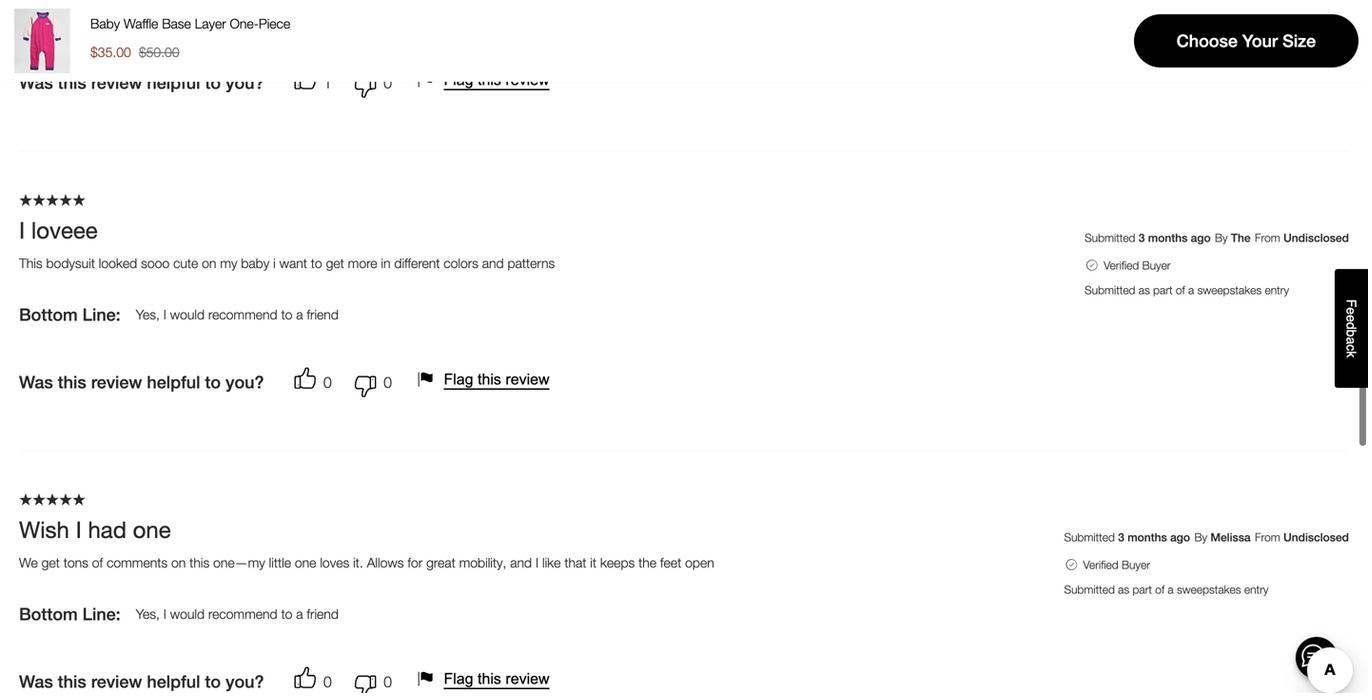 Task type: vqa. For each thing, say whether or not it's contained in the screenshot.


Task type: locate. For each thing, give the bounding box(es) containing it.
0 vertical spatial verified
[[1104, 259, 1140, 272]]

yes, down comments
[[136, 607, 160, 623]]

friend for i loveee
[[307, 307, 339, 323]]

line: for loveee
[[82, 305, 121, 325]]

f e e d b a c k
[[1344, 300, 1360, 358]]

want
[[279, 256, 307, 271]]

colors
[[444, 256, 479, 271]]

1 vertical spatial bottom line:
[[19, 305, 121, 325]]

2 yes, i would recommend to a friend from the top
[[136, 307, 339, 323]]

0 vertical spatial friend
[[307, 7, 339, 23]]

yes, left base
[[136, 7, 160, 23]]

ago
[[1191, 231, 1211, 245], [1171, 531, 1191, 545]]

1 vertical spatial was this review helpful to you?
[[19, 373, 264, 393]]

0 vertical spatial months
[[1149, 231, 1188, 245]]

verified
[[1104, 259, 1140, 272], [1084, 559, 1119, 572]]

from right the the at the right top of page
[[1256, 231, 1281, 245]]

1 vertical spatial line:
[[82, 305, 121, 325]]

1 horizontal spatial and
[[510, 556, 532, 571]]

0 vertical spatial part
[[1154, 284, 1173, 297]]

entry down melissa
[[1245, 584, 1269, 597]]

0 vertical spatial undisclosed
[[1284, 231, 1350, 245]]

3 friend from the top
[[307, 607, 339, 623]]

bottom down this at the left top of the page
[[19, 305, 78, 325]]

verified buyer for wish i had one
[[1084, 559, 1151, 572]]

my
[[220, 256, 237, 271]]

bottom for i
[[19, 305, 78, 325]]

1 vertical spatial by
[[1195, 531, 1208, 545]]

0 horizontal spatial get
[[42, 556, 60, 571]]

comments
[[107, 556, 168, 571]]

1 vertical spatial from
[[1256, 531, 1281, 545]]

2 you? from the top
[[226, 373, 264, 393]]

2 vertical spatial flag
[[444, 671, 474, 688]]

1 vertical spatial undisclosed
[[1284, 531, 1350, 545]]

0 vertical spatial ago
[[1191, 231, 1211, 245]]

by left the the at the right top of page
[[1216, 231, 1228, 245]]

2 bottom line: from the top
[[19, 305, 121, 325]]

2 from from the top
[[1256, 531, 1281, 545]]

of for loveee
[[1176, 284, 1186, 297]]

undisclosed for wish i had one
[[1284, 531, 1350, 545]]

one
[[133, 517, 171, 544], [295, 556, 316, 571]]

0 vertical spatial would
[[170, 7, 205, 23]]

and right "colors"
[[482, 256, 504, 271]]

would
[[170, 7, 205, 23], [170, 307, 205, 323], [170, 607, 205, 623]]

1 undisclosed from the top
[[1284, 231, 1350, 245]]

submitted as part of a sweepstakes entry
[[1085, 284, 1290, 297], [1065, 584, 1269, 597]]

1 vertical spatial recommend
[[208, 307, 278, 323]]

entry down submitted 3 months ago by the from undisclosed
[[1265, 284, 1290, 297]]

0 vertical spatial submitted as part of a sweepstakes entry
[[1085, 284, 1290, 297]]

1 helpful from the top
[[147, 73, 200, 93]]

1 vertical spatial friend
[[307, 307, 339, 323]]

2 friend from the top
[[307, 307, 339, 323]]

0 horizontal spatial one
[[133, 517, 171, 544]]

one—my
[[213, 556, 265, 571]]

from for wish i had one
[[1256, 531, 1281, 545]]

was this review helpful to you?
[[19, 73, 264, 93], [19, 373, 264, 393], [19, 673, 264, 693]]

bottom line: up $35.00
[[19, 5, 121, 25]]

3 you? from the top
[[226, 673, 264, 693]]

you?
[[226, 73, 264, 93], [226, 373, 264, 393], [226, 673, 264, 693]]

2 would from the top
[[170, 307, 205, 323]]

e
[[1344, 308, 1360, 315], [1344, 315, 1360, 323]]

e up b
[[1344, 315, 1360, 323]]

choose your size
[[1177, 31, 1317, 51]]

0 vertical spatial 3
[[1139, 231, 1145, 245]]

buyer down submitted 3 months ago by the from undisclosed
[[1143, 259, 1171, 272]]

helpful for wish i had one
[[147, 673, 200, 693]]

bottom line: down tons
[[19, 605, 121, 625]]

0 vertical spatial recommend
[[208, 7, 278, 23]]

sooo
[[141, 256, 170, 271]]

$35.00
[[90, 44, 131, 60]]

0 vertical spatial one
[[133, 517, 171, 544]]

2 flag from the top
[[444, 371, 474, 388]]

undisclosed right melissa
[[1284, 531, 1350, 545]]

0 button for flag this review button associated with wish i had one
[[340, 664, 400, 694]]

1 vertical spatial and
[[510, 556, 532, 571]]

undisclosed
[[1284, 231, 1350, 245], [1284, 531, 1350, 545]]

cute
[[173, 256, 198, 271]]

1 button
[[295, 64, 340, 102]]

from
[[1256, 231, 1281, 245], [1256, 531, 1281, 545]]

had
[[88, 517, 127, 544]]

0 vertical spatial of
[[1176, 284, 1186, 297]]

2 vertical spatial bottom
[[19, 605, 78, 625]]

1 vertical spatial as
[[1119, 584, 1130, 597]]

1 was from the top
[[19, 73, 53, 93]]

2 was from the top
[[19, 373, 53, 393]]

1 vertical spatial yes,
[[136, 307, 160, 323]]

one right little
[[295, 556, 316, 571]]

2 vertical spatial would
[[170, 607, 205, 623]]

bottom line: for i
[[19, 605, 121, 625]]

1 vertical spatial bottom
[[19, 305, 78, 325]]

get right we
[[42, 556, 60, 571]]

as for i loveee
[[1139, 284, 1151, 297]]

3 was this review helpful to you? from the top
[[19, 673, 264, 693]]

1 line: from the top
[[82, 5, 121, 25]]

2 vertical spatial line:
[[82, 605, 121, 625]]

2 e from the top
[[1344, 315, 1360, 323]]

3 for wish i had one
[[1119, 531, 1125, 545]]

1 horizontal spatial by
[[1216, 231, 1228, 245]]

2 vertical spatial recommend
[[208, 607, 278, 623]]

0 vertical spatial yes,
[[136, 7, 160, 23]]

was
[[19, 73, 53, 93], [19, 373, 53, 393], [19, 673, 53, 693]]

on for wish i had one
[[171, 556, 186, 571]]

3 line: from the top
[[82, 605, 121, 625]]

2 vertical spatial bottom line:
[[19, 605, 121, 625]]

0 vertical spatial and
[[482, 256, 504, 271]]

one-
[[230, 16, 259, 31]]

part down submitted 3 months ago by melissa from undisclosed
[[1133, 584, 1153, 597]]

1 vertical spatial yes, i would recommend to a friend
[[136, 307, 339, 323]]

1 vertical spatial flag this review button
[[415, 368, 557, 391]]

1 vertical spatial flag
[[444, 371, 474, 388]]

entry
[[1265, 284, 1290, 297], [1245, 584, 1269, 597]]

recommend down one—my
[[208, 607, 278, 623]]

on left the my
[[202, 256, 216, 271]]

1 vertical spatial part
[[1133, 584, 1153, 597]]

1 vertical spatial verified buyer
[[1084, 559, 1151, 572]]

1 horizontal spatial ago
[[1191, 231, 1211, 245]]

0 button
[[340, 64, 400, 102], [295, 364, 340, 402], [340, 364, 400, 402], [295, 664, 340, 694], [340, 664, 400, 694]]

submitted as part of a sweepstakes entry down submitted 3 months ago by melissa from undisclosed
[[1065, 584, 1269, 597]]

friend
[[307, 7, 339, 23], [307, 307, 339, 323], [307, 607, 339, 623]]

0
[[384, 74, 392, 92], [323, 374, 332, 392], [384, 374, 392, 392], [323, 674, 332, 692], [384, 674, 392, 692]]

1 you? from the top
[[226, 73, 264, 93]]

1 vertical spatial months
[[1128, 531, 1168, 545]]

get
[[326, 256, 344, 271], [42, 556, 60, 571]]

0 vertical spatial helpful
[[147, 73, 200, 93]]

bottom
[[19, 5, 78, 25], [19, 305, 78, 325], [19, 605, 78, 625]]

months
[[1149, 231, 1188, 245], [1128, 531, 1168, 545]]

2 vertical spatial of
[[1156, 584, 1165, 597]]

2 vertical spatial flag this review
[[444, 671, 550, 688]]

3 recommend from the top
[[208, 607, 278, 623]]

3 would from the top
[[170, 607, 205, 623]]

1 vertical spatial entry
[[1245, 584, 1269, 597]]

line: down looked
[[82, 305, 121, 325]]

mobility,
[[459, 556, 507, 571]]

3 bottom from the top
[[19, 605, 78, 625]]

2 vertical spatial friend
[[307, 607, 339, 623]]

sweepstakes for wish i had one
[[1177, 584, 1242, 597]]

yes, i would recommend to a friend for i loveee
[[136, 307, 339, 323]]

a down we get tons of comments on this one—my little one loves it. allows for great mobility, and i like that it keeps the feet open
[[296, 607, 303, 623]]

0 vertical spatial as
[[1139, 284, 1151, 297]]

feet
[[661, 556, 682, 571]]

1 horizontal spatial of
[[1156, 584, 1165, 597]]

0 vertical spatial by
[[1216, 231, 1228, 245]]

line: up $35.00
[[82, 5, 121, 25]]

line: for i
[[82, 605, 121, 625]]

1 from from the top
[[1256, 231, 1281, 245]]

yes, for wish i had one
[[136, 607, 160, 623]]

line: down tons
[[82, 605, 121, 625]]

flag for i loveee
[[444, 371, 474, 388]]

buyer
[[1143, 259, 1171, 272], [1122, 559, 1151, 572]]

0 horizontal spatial by
[[1195, 531, 1208, 545]]

yes, i would recommend to a friend
[[136, 7, 339, 23], [136, 307, 339, 323], [136, 607, 339, 623]]

a up k
[[1344, 337, 1360, 345]]

sweepstakes down submitted 3 months ago by melissa from undisclosed
[[1177, 584, 1242, 597]]

we get tons of comments on this one—my little one loves it. allows for great mobility, and i like that it keeps the feet open
[[19, 556, 715, 571]]

2 vertical spatial was
[[19, 673, 53, 693]]

1 vertical spatial verified
[[1084, 559, 1119, 572]]

recommend down baby
[[208, 307, 278, 323]]

3 was from the top
[[19, 673, 53, 693]]

to
[[281, 7, 293, 23], [205, 73, 221, 93], [311, 256, 322, 271], [281, 307, 293, 323], [205, 373, 221, 393], [281, 607, 293, 623], [205, 673, 221, 693]]

undisclosed for i loveee
[[1284, 231, 1350, 245]]

1 vertical spatial sweepstakes
[[1177, 584, 1242, 597]]

as
[[1139, 284, 1151, 297], [1119, 584, 1130, 597]]

would for wish i had one
[[170, 607, 205, 623]]

buyer down submitted 3 months ago by melissa from undisclosed
[[1122, 559, 1151, 572]]

0 vertical spatial yes, i would recommend to a friend
[[136, 7, 339, 23]]

by for wish i had one
[[1195, 531, 1208, 545]]

flag this review for wish i had one
[[444, 671, 550, 688]]

2 vertical spatial yes,
[[136, 607, 160, 623]]

0 vertical spatial sweepstakes
[[1198, 284, 1262, 297]]

3 flag this review from the top
[[444, 671, 550, 688]]

submitted as part of a sweepstakes entry down submitted 3 months ago by the from undisclosed
[[1085, 284, 1290, 297]]

and left like
[[510, 556, 532, 571]]

a
[[296, 7, 303, 23], [1189, 284, 1195, 297], [296, 307, 303, 323], [1344, 337, 1360, 345], [1168, 584, 1174, 597], [296, 607, 303, 623]]

review
[[506, 71, 550, 89], [91, 73, 142, 93], [506, 371, 550, 388], [91, 373, 142, 393], [506, 671, 550, 688], [91, 673, 142, 693]]

the
[[639, 556, 657, 571]]

0 horizontal spatial and
[[482, 256, 504, 271]]

part down submitted 3 months ago by the from undisclosed
[[1154, 284, 1173, 297]]

0 vertical spatial on
[[202, 256, 216, 271]]

for
[[408, 556, 423, 571]]

a down want
[[296, 307, 303, 323]]

0 horizontal spatial ago
[[1171, 531, 1191, 545]]

baby
[[90, 16, 120, 31]]

of down submitted 3 months ago by melissa from undisclosed
[[1156, 584, 1165, 597]]

1 vertical spatial buyer
[[1122, 559, 1151, 572]]

1 vertical spatial of
[[92, 556, 103, 571]]

2 bottom from the top
[[19, 305, 78, 325]]

yes, down sooo
[[136, 307, 160, 323]]

verified buyer for i loveee
[[1104, 259, 1171, 272]]

0 vertical spatial bottom line:
[[19, 5, 121, 25]]

1 vertical spatial ago
[[1171, 531, 1191, 545]]

and
[[482, 256, 504, 271], [510, 556, 532, 571]]

2 recommend from the top
[[208, 307, 278, 323]]

e up 'd'
[[1344, 308, 1360, 315]]

0 vertical spatial you?
[[226, 73, 264, 93]]

i right waffle
[[163, 7, 166, 23]]

2 vertical spatial helpful
[[147, 673, 200, 693]]

2 vertical spatial yes, i would recommend to a friend
[[136, 607, 339, 623]]

loveee
[[31, 217, 98, 244]]

verified buyer
[[1104, 259, 1171, 272], [1084, 559, 1151, 572]]

was for i
[[19, 373, 53, 393]]

recommend right base
[[208, 7, 278, 23]]

3 yes, i would recommend to a friend from the top
[[136, 607, 339, 623]]

sweepstakes down the the at the right top of page
[[1198, 284, 1262, 297]]

yes, i would recommend to a friend for wish i had one
[[136, 607, 339, 623]]

1 horizontal spatial 3
[[1139, 231, 1145, 245]]

waffle
[[124, 16, 158, 31]]

friend right the piece
[[307, 7, 339, 23]]

ago left the the at the right top of page
[[1191, 231, 1211, 245]]

1 would from the top
[[170, 7, 205, 23]]

friend for wish i had one
[[307, 607, 339, 623]]

3 flag from the top
[[444, 671, 474, 688]]

yes, for i loveee
[[136, 307, 160, 323]]

months left the the at the right top of page
[[1149, 231, 1188, 245]]

0 vertical spatial entry
[[1265, 284, 1290, 297]]

1 horizontal spatial as
[[1139, 284, 1151, 297]]

this
[[478, 71, 502, 89], [58, 73, 86, 93], [478, 371, 502, 388], [58, 373, 86, 393], [190, 556, 210, 571], [478, 671, 502, 688], [58, 673, 86, 693]]

0 vertical spatial line:
[[82, 5, 121, 25]]

was for wish
[[19, 673, 53, 693]]

bottom down we
[[19, 605, 78, 625]]

ago for wish i had one
[[1171, 531, 1191, 545]]

ago left melissa
[[1171, 531, 1191, 545]]

0 vertical spatial was this review helpful to you?
[[19, 73, 264, 93]]

piece
[[259, 16, 290, 31]]

sweepstakes for i loveee
[[1198, 284, 1262, 297]]

3 for i loveee
[[1139, 231, 1145, 245]]

bottom line: down bodysuit
[[19, 305, 121, 325]]

2 yes, from the top
[[136, 307, 160, 323]]

wish i had one
[[19, 517, 171, 544]]

on
[[202, 256, 216, 271], [171, 556, 186, 571]]

1 vertical spatial flag this review
[[444, 371, 550, 388]]

0 vertical spatial flag this review
[[444, 71, 550, 89]]

keeps
[[601, 556, 635, 571]]

https://images.thenorthface.com/is/image/thenorthface/nf0a7wwk_wug_hero?$color swatch$ image
[[10, 9, 74, 73]]

undisclosed up f
[[1284, 231, 1350, 245]]

this
[[19, 256, 42, 271]]

a down submitted 3 months ago by the from undisclosed
[[1189, 284, 1195, 297]]

0 vertical spatial flag this review button
[[415, 69, 557, 91]]

flag this review button
[[415, 69, 557, 91], [415, 368, 557, 391], [415, 668, 557, 691]]

on right comments
[[171, 556, 186, 571]]

0 horizontal spatial as
[[1119, 584, 1130, 597]]

i down sooo
[[163, 307, 166, 323]]

melissa
[[1211, 531, 1251, 545]]

1 horizontal spatial one
[[295, 556, 316, 571]]

1 vertical spatial 3
[[1119, 531, 1125, 545]]

f
[[1344, 300, 1360, 308]]

bottom left baby
[[19, 5, 78, 25]]

0 vertical spatial was
[[19, 73, 53, 93]]

friend down loves
[[307, 607, 339, 623]]

1 vertical spatial would
[[170, 307, 205, 323]]

choose your size button
[[1135, 14, 1359, 68]]

3
[[1139, 231, 1145, 245], [1119, 531, 1125, 545]]

1 vertical spatial was
[[19, 373, 53, 393]]

tons
[[63, 556, 88, 571]]

3 yes, from the top
[[136, 607, 160, 623]]

f e e d b a c k button
[[1335, 269, 1369, 388]]

1 flag this review button from the top
[[415, 69, 557, 91]]

by left melissa
[[1195, 531, 1208, 545]]

i
[[163, 7, 166, 23], [19, 217, 25, 244], [163, 307, 166, 323], [76, 517, 82, 544], [536, 556, 539, 571], [163, 607, 166, 623]]

0 vertical spatial from
[[1256, 231, 1281, 245]]

part
[[1154, 284, 1173, 297], [1133, 584, 1153, 597]]

friend down want
[[307, 307, 339, 323]]

line:
[[82, 5, 121, 25], [82, 305, 121, 325], [82, 605, 121, 625]]

by
[[1216, 231, 1228, 245], [1195, 531, 1208, 545]]

sweepstakes
[[1198, 284, 1262, 297], [1177, 584, 1242, 597]]

0 horizontal spatial part
[[1133, 584, 1153, 597]]

2 was this review helpful to you? from the top
[[19, 373, 264, 393]]

from for i loveee
[[1256, 231, 1281, 245]]

get left more
[[326, 256, 344, 271]]

0 vertical spatial flag
[[444, 71, 474, 89]]

0 horizontal spatial on
[[171, 556, 186, 571]]

2 line: from the top
[[82, 305, 121, 325]]

2 vertical spatial flag this review button
[[415, 668, 557, 691]]

2 vertical spatial was this review helpful to you?
[[19, 673, 264, 693]]

3 helpful from the top
[[147, 673, 200, 693]]

2 undisclosed from the top
[[1284, 531, 1350, 545]]

0 button for first flag this review button from the top of the page
[[340, 64, 400, 102]]

submitted
[[1085, 231, 1136, 245], [1085, 284, 1136, 297], [1065, 531, 1115, 545], [1065, 584, 1115, 597]]

1 vertical spatial you?
[[226, 373, 264, 393]]

1 bottom from the top
[[19, 5, 78, 25]]

3 flag this review button from the top
[[415, 668, 557, 691]]

0 vertical spatial bottom
[[19, 5, 78, 25]]

flag this review
[[444, 71, 550, 89], [444, 371, 550, 388], [444, 671, 550, 688]]

wish
[[19, 517, 69, 544]]

allows
[[367, 556, 404, 571]]

one up comments
[[133, 517, 171, 544]]

size
[[1283, 31, 1317, 51]]

verified buyer down submitted 3 months ago by melissa from undisclosed
[[1084, 559, 1151, 572]]

from right melissa
[[1256, 531, 1281, 545]]

baby waffle base layer one-piece
[[90, 16, 290, 31]]

your
[[1243, 31, 1278, 51]]

verified buyer down submitted 3 months ago by the from undisclosed
[[1104, 259, 1171, 272]]

0 horizontal spatial of
[[92, 556, 103, 571]]

of down submitted 3 months ago by the from undisclosed
[[1176, 284, 1186, 297]]

of for i
[[1156, 584, 1165, 597]]

c
[[1344, 345, 1360, 352]]

1
[[323, 74, 332, 92]]

0 vertical spatial verified buyer
[[1104, 259, 1171, 272]]

of right tons
[[92, 556, 103, 571]]

flag this review button for i loveee
[[415, 368, 557, 391]]

1 vertical spatial helpful
[[147, 373, 200, 393]]

0 vertical spatial buyer
[[1143, 259, 1171, 272]]

2 helpful from the top
[[147, 373, 200, 393]]

3 bottom line: from the top
[[19, 605, 121, 625]]

2 flag this review from the top
[[444, 371, 550, 388]]

2 flag this review button from the top
[[415, 368, 557, 391]]

0 horizontal spatial 3
[[1119, 531, 1125, 545]]

1 horizontal spatial part
[[1154, 284, 1173, 297]]

months left melissa
[[1128, 531, 1168, 545]]

part for i loveee
[[1154, 284, 1173, 297]]

1 vertical spatial submitted as part of a sweepstakes entry
[[1065, 584, 1269, 597]]



Task type: describe. For each thing, give the bounding box(es) containing it.
entry for i loveee
[[1265, 284, 1290, 297]]

little
[[269, 556, 291, 571]]

buyer for wish i had one
[[1122, 559, 1151, 572]]

flag for wish i had one
[[444, 671, 474, 688]]

i
[[273, 256, 276, 271]]

more
[[348, 256, 377, 271]]

was this review helpful to you? for wish i had one
[[19, 673, 264, 693]]

we
[[19, 556, 38, 571]]

it.
[[353, 556, 363, 571]]

submitted 3 months ago by melissa from undisclosed
[[1065, 531, 1350, 545]]

a down submitted 3 months ago by melissa from undisclosed
[[1168, 584, 1174, 597]]

i down comments
[[163, 607, 166, 623]]

1 yes, from the top
[[136, 7, 160, 23]]

looked
[[99, 256, 137, 271]]

recommend for i loveee
[[208, 307, 278, 323]]

1 yes, i would recommend to a friend from the top
[[136, 7, 339, 23]]

layer
[[195, 16, 226, 31]]

part for wish i had one
[[1133, 584, 1153, 597]]

choose
[[1177, 31, 1238, 51]]

i left "had"
[[76, 517, 82, 544]]

submitted 3 months ago by the from undisclosed
[[1085, 231, 1350, 245]]

you? for wish i had one
[[226, 673, 264, 693]]

1 horizontal spatial get
[[326, 256, 344, 271]]

1 recommend from the top
[[208, 7, 278, 23]]

different
[[394, 256, 440, 271]]

in
[[381, 256, 391, 271]]

this bodysuit looked sooo cute on my baby i want to get more in different colors and patterns
[[19, 256, 555, 271]]

flag this review for i loveee
[[444, 371, 550, 388]]

that
[[565, 556, 587, 571]]

would for i loveee
[[170, 307, 205, 323]]

1 bottom line: from the top
[[19, 5, 121, 25]]

bottom for wish
[[19, 605, 78, 625]]

k
[[1344, 352, 1360, 358]]

patterns
[[508, 256, 555, 271]]

buyer for i loveee
[[1143, 259, 1171, 272]]

1 flag this review from the top
[[444, 71, 550, 89]]

submitted as part of a sweepstakes entry for i loveee
[[1085, 284, 1290, 297]]

i left like
[[536, 556, 539, 571]]

open
[[685, 556, 715, 571]]

verified for i loveee
[[1104, 259, 1140, 272]]

submitted as part of a sweepstakes entry for wish i had one
[[1065, 584, 1269, 597]]

months for wish i had one
[[1128, 531, 1168, 545]]

great
[[427, 556, 456, 571]]

bodysuit
[[46, 256, 95, 271]]

you? for i loveee
[[226, 373, 264, 393]]

and for i loveee
[[482, 256, 504, 271]]

i up this at the left top of the page
[[19, 217, 25, 244]]

was this review helpful to you? for i loveee
[[19, 373, 264, 393]]

the
[[1232, 231, 1251, 245]]

bottom line: for loveee
[[19, 305, 121, 325]]

1 vertical spatial one
[[295, 556, 316, 571]]

1 flag from the top
[[444, 71, 474, 89]]

entry for wish i had one
[[1245, 584, 1269, 597]]

by for i loveee
[[1216, 231, 1228, 245]]

like
[[543, 556, 561, 571]]

verified for wish i had one
[[1084, 559, 1119, 572]]

recommend for wish i had one
[[208, 607, 278, 623]]

on for i loveee
[[202, 256, 216, 271]]

1 e from the top
[[1344, 308, 1360, 315]]

helpful for i loveee
[[147, 373, 200, 393]]

ago for i loveee
[[1191, 231, 1211, 245]]

and for wish i had one
[[510, 556, 532, 571]]

flag this review button for wish i had one
[[415, 668, 557, 691]]

months for i loveee
[[1149, 231, 1188, 245]]

it
[[590, 556, 597, 571]]

1 was this review helpful to you? from the top
[[19, 73, 264, 93]]

1 vertical spatial get
[[42, 556, 60, 571]]

b
[[1344, 330, 1360, 337]]

a right the piece
[[296, 7, 303, 23]]

1 friend from the top
[[307, 7, 339, 23]]

base
[[162, 16, 191, 31]]

as for wish i had one
[[1119, 584, 1130, 597]]

a inside f e e d b a c k button
[[1344, 337, 1360, 345]]

loves
[[320, 556, 350, 571]]

0 button for i loveee flag this review button
[[340, 364, 400, 402]]

d
[[1344, 323, 1360, 330]]

$50.00
[[139, 44, 180, 60]]

baby
[[241, 256, 270, 271]]

i loveee
[[19, 217, 98, 244]]



